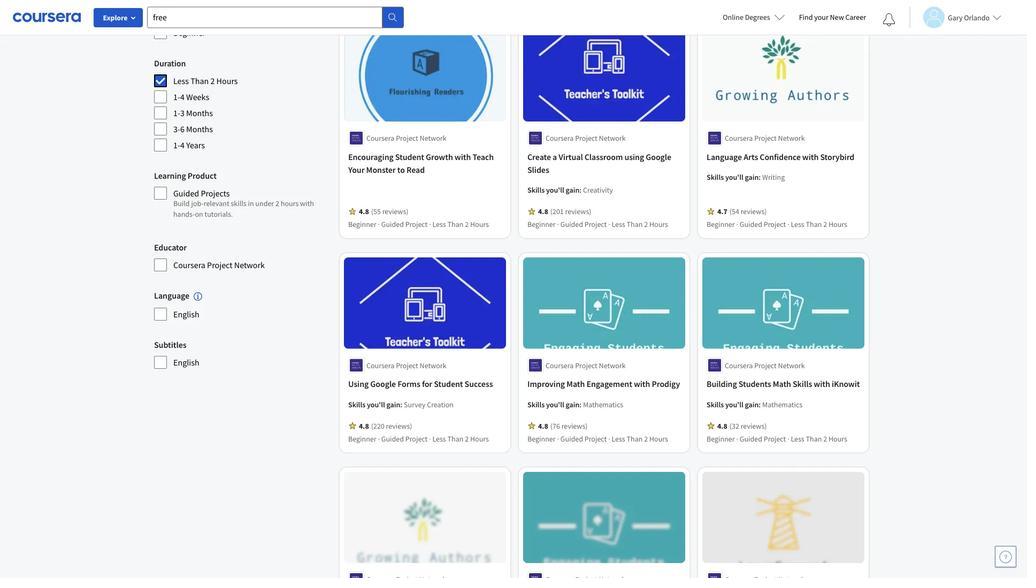 Task type: vqa. For each thing, say whether or not it's contained in the screenshot.


Task type: locate. For each thing, give the bounding box(es) containing it.
guided down 4.8 (76 reviews) on the bottom right of the page
[[561, 434, 583, 443]]

duration group
[[154, 57, 329, 152]]

months for 3-6 months
[[186, 124, 213, 134]]

you'll up (32
[[726, 399, 744, 409]]

less
[[173, 75, 189, 86], [433, 219, 446, 229], [612, 219, 626, 229], [791, 219, 805, 229], [433, 434, 446, 443], [612, 434, 626, 443], [791, 434, 805, 443]]

gain for students
[[745, 399, 759, 409]]

beginner down (201
[[528, 219, 556, 229]]

you'll up (201
[[546, 185, 565, 195]]

english down subtitles
[[173, 357, 199, 368]]

reviews) for building students math skills with iknowit
[[741, 421, 767, 430]]

(55
[[371, 207, 381, 216]]

1 vertical spatial google
[[371, 379, 396, 389]]

coursera project network inside the educator "group"
[[173, 260, 265, 270]]

mathematics for math
[[763, 399, 803, 409]]

4.8 for improving math engagement with prodigy
[[538, 421, 548, 430]]

skills down using
[[348, 399, 366, 409]]

project down 4.8 (32 reviews)
[[764, 434, 786, 443]]

guided down 4.8 (201 reviews)
[[561, 219, 583, 229]]

coursera project network up students
[[725, 360, 805, 370]]

skills
[[231, 199, 247, 208]]

network up building students math skills with iknowit link
[[779, 360, 805, 370]]

success
[[465, 379, 493, 389]]

1 mathematics from the left
[[583, 399, 624, 409]]

a
[[553, 151, 557, 162]]

explore button
[[94, 8, 143, 27]]

than for improving math engagement with prodigy
[[627, 434, 643, 443]]

2 for 4.8 (32 reviews)
[[824, 434, 827, 443]]

coursera
[[367, 133, 395, 143], [546, 133, 574, 143], [725, 133, 753, 143], [173, 260, 205, 270], [367, 360, 395, 370], [546, 360, 574, 370], [725, 360, 753, 370]]

using google forms for student success link
[[348, 377, 502, 390]]

you'll up (76
[[546, 399, 565, 409]]

coursera project network up 'forms'
[[367, 360, 447, 370]]

arts
[[744, 151, 758, 162]]

0 horizontal spatial mathematics
[[583, 399, 624, 409]]

teach
[[473, 151, 494, 162]]

product
[[188, 170, 217, 181]]

skills you'll gain : mathematics up 4.8 (76 reviews) on the bottom right of the page
[[528, 399, 624, 409]]

mathematics down building students math skills with iknowit
[[763, 399, 803, 409]]

coursera project network
[[367, 133, 447, 143], [546, 133, 626, 143], [725, 133, 805, 143], [173, 260, 265, 270], [367, 360, 447, 370], [546, 360, 626, 370], [725, 360, 805, 370]]

coursera project network for building
[[725, 360, 805, 370]]

coursera inside the educator "group"
[[173, 260, 205, 270]]

(220
[[371, 421, 385, 430]]

learning product
[[154, 170, 217, 181]]

0 horizontal spatial skills you'll gain : mathematics
[[528, 399, 624, 409]]

project down 4.8 (201 reviews)
[[585, 219, 607, 229]]

coursera up encouraging
[[367, 133, 395, 143]]

coursera up a
[[546, 133, 574, 143]]

reviews) right (32
[[741, 421, 767, 430]]

google
[[646, 151, 672, 162], [371, 379, 396, 389]]

english inside subtitles group
[[173, 357, 199, 368]]

coursera project network up encouraging student growth with teach your monster to read
[[367, 133, 447, 143]]

coursera up students
[[725, 360, 753, 370]]

beginner · guided project · less than 2 hours
[[348, 219, 489, 229], [528, 219, 668, 229], [707, 219, 848, 229], [348, 434, 489, 443], [528, 434, 668, 443], [707, 434, 848, 443]]

you'll up (220
[[367, 399, 385, 409]]

coursera project network up improving math engagement with prodigy
[[546, 360, 626, 370]]

1 vertical spatial 1-
[[173, 108, 180, 118]]

2 1- from the top
[[173, 108, 180, 118]]

2 horizontal spatial placeholder image
[[703, 472, 865, 578]]

reviews) right (76
[[562, 421, 588, 430]]

skills for using google forms for student success
[[348, 399, 366, 409]]

english down "information about this filter group" image
[[173, 309, 199, 319]]

2 4 from the top
[[180, 140, 185, 150]]

gain up 4.8 (76 reviews) on the bottom right of the page
[[566, 399, 580, 409]]

project up arts
[[755, 133, 777, 143]]

skills
[[707, 172, 724, 182], [528, 185, 545, 195], [793, 379, 813, 389], [348, 399, 366, 409], [528, 399, 545, 409], [707, 399, 724, 409]]

beginner down (76
[[528, 434, 556, 443]]

language left "information about this filter group" image
[[154, 290, 190, 301]]

beginner for language arts confidence with storybird
[[707, 219, 735, 229]]

beginner · guided project · less than 2 hours down 4.7 (54 reviews)
[[707, 219, 848, 229]]

2 for 4.8 (55 reviews)
[[465, 219, 469, 229]]

with left 'prodigy' on the bottom right of the page
[[634, 379, 650, 389]]

reviews) for improving math engagement with prodigy
[[562, 421, 588, 430]]

mathematics
[[583, 399, 624, 409], [763, 399, 803, 409]]

learning
[[154, 170, 186, 181]]

0 vertical spatial english
[[173, 309, 199, 319]]

beginner inside level group
[[173, 27, 206, 38]]

: left creativity on the right top
[[580, 185, 582, 195]]

guided down 4.7 (54 reviews)
[[740, 219, 763, 229]]

:
[[759, 172, 761, 182], [580, 185, 582, 195], [401, 399, 403, 409], [580, 399, 582, 409], [759, 399, 761, 409]]

less for create a virtual classroom using google slides
[[612, 219, 626, 229]]

beginner for improving math engagement with prodigy
[[528, 434, 556, 443]]

reviews) right (220
[[386, 421, 412, 430]]

1 horizontal spatial placeholder image
[[523, 472, 686, 578]]

gain down arts
[[745, 172, 759, 182]]

1 horizontal spatial mathematics
[[763, 399, 803, 409]]

network up the language group
[[234, 260, 265, 270]]

beginner down (32
[[707, 434, 735, 443]]

1 skills you'll gain : mathematics from the left
[[528, 399, 624, 409]]

6
[[180, 124, 185, 134]]

with
[[455, 151, 471, 162], [803, 151, 819, 162], [300, 199, 314, 208], [634, 379, 650, 389], [814, 379, 831, 389]]

orlando
[[965, 13, 990, 22]]

0 vertical spatial student
[[395, 151, 424, 162]]

gain
[[745, 172, 759, 182], [566, 185, 580, 195], [387, 399, 401, 409], [566, 399, 580, 409], [745, 399, 759, 409]]

1 vertical spatial language
[[154, 290, 190, 301]]

1 vertical spatial english
[[173, 357, 199, 368]]

2
[[211, 75, 215, 86], [276, 199, 279, 208], [465, 219, 469, 229], [644, 219, 648, 229], [824, 219, 827, 229], [465, 434, 469, 443], [644, 434, 648, 443], [824, 434, 827, 443]]

reviews) right (55 at the top
[[382, 207, 409, 216]]

1 english from the top
[[173, 309, 199, 319]]

network for using
[[420, 360, 447, 370]]

months down weeks
[[186, 108, 213, 118]]

information about this filter group image
[[194, 292, 202, 301]]

relevant
[[204, 199, 229, 208]]

duration
[[154, 58, 186, 69]]

subtitles
[[154, 339, 186, 350]]

beginner for building students math skills with iknowit
[[707, 434, 735, 443]]

guided down 4.8 (32 reviews)
[[740, 434, 763, 443]]

coursera project network for language
[[725, 133, 805, 143]]

guided for create a virtual classroom using google slides
[[561, 219, 583, 229]]

1 vertical spatial student
[[434, 379, 463, 389]]

4 for years
[[180, 140, 185, 150]]

: for engagement
[[580, 399, 582, 409]]

language inside group
[[154, 290, 190, 301]]

you'll for create
[[546, 185, 565, 195]]

0 vertical spatial google
[[646, 151, 672, 162]]

1 horizontal spatial google
[[646, 151, 672, 162]]

1- for 1-4 years
[[173, 140, 180, 150]]

with left iknowit
[[814, 379, 831, 389]]

find your new career link
[[794, 11, 872, 24]]

1 math from the left
[[567, 379, 585, 389]]

less inside duration group
[[173, 75, 189, 86]]

network up language arts confidence with storybird link
[[779, 133, 805, 143]]

math right students
[[773, 379, 792, 389]]

writing
[[763, 172, 785, 182]]

improving
[[528, 379, 565, 389]]

1 vertical spatial 4
[[180, 140, 185, 150]]

1 1- from the top
[[173, 92, 180, 102]]

What do you want to learn? text field
[[147, 7, 383, 28]]

level
[[154, 10, 173, 20]]

4 left years
[[180, 140, 185, 150]]

4 left weeks
[[180, 92, 185, 102]]

beginner · guided project · less than 2 hours for create a virtual classroom using google slides
[[528, 219, 668, 229]]

find
[[799, 12, 813, 22]]

3 placeholder image from the left
[[703, 472, 865, 578]]

beginner · guided project · less than 2 hours down 4.8 (55 reviews) on the top left
[[348, 219, 489, 229]]

less for language arts confidence with storybird
[[791, 219, 805, 229]]

2 mathematics from the left
[[763, 399, 803, 409]]

for
[[422, 379, 433, 389]]

with inside encouraging student growth with teach your monster to read
[[455, 151, 471, 162]]

0 vertical spatial months
[[186, 108, 213, 118]]

gain up 4.8 (201 reviews)
[[566, 185, 580, 195]]

1 vertical spatial months
[[186, 124, 213, 134]]

beginner · guided project · less than 2 hours down 4.8 (32 reviews)
[[707, 434, 848, 443]]

2 english from the top
[[173, 357, 199, 368]]

(54
[[730, 207, 740, 216]]

beginner · guided project · less than 2 hours for using google forms for student success
[[348, 434, 489, 443]]

1 4 from the top
[[180, 92, 185, 102]]

gain down students
[[745, 399, 759, 409]]

0 horizontal spatial placeholder image
[[344, 472, 506, 578]]

coursera project network up "information about this filter group" image
[[173, 260, 265, 270]]

0 horizontal spatial language
[[154, 290, 190, 301]]

placeholder image
[[344, 472, 506, 578], [523, 472, 686, 578], [703, 472, 865, 578]]

coursera down educator
[[173, 260, 205, 270]]

beginner down (55 at the top
[[348, 219, 377, 229]]

language
[[707, 151, 742, 162], [154, 290, 190, 301]]

beginner for create a virtual classroom using google slides
[[528, 219, 556, 229]]

0 horizontal spatial math
[[567, 379, 585, 389]]

2 inside duration group
[[211, 75, 215, 86]]

0 vertical spatial language
[[707, 151, 742, 162]]

student right for
[[434, 379, 463, 389]]

math
[[567, 379, 585, 389], [773, 379, 792, 389]]

online degrees button
[[715, 5, 794, 29]]

network up classroom
[[599, 133, 626, 143]]

english inside the language group
[[173, 309, 199, 319]]

: for math
[[759, 399, 761, 409]]

network for improving
[[599, 360, 626, 370]]

coursera project network up arts
[[725, 133, 805, 143]]

network up the engagement
[[599, 360, 626, 370]]

: left writing
[[759, 172, 761, 182]]

None search field
[[147, 7, 404, 28]]

network for encouraging
[[420, 133, 447, 143]]

2 math from the left
[[773, 379, 792, 389]]

4.8 left (76
[[538, 421, 548, 430]]

hours
[[217, 75, 238, 86], [470, 219, 489, 229], [650, 219, 668, 229], [829, 219, 848, 229], [470, 434, 489, 443], [650, 434, 668, 443], [829, 434, 848, 443]]

: left survey
[[401, 399, 403, 409]]

coursera for using
[[367, 360, 395, 370]]

less for using google forms for student success
[[433, 434, 446, 443]]

language for language arts confidence with storybird
[[707, 151, 742, 162]]

1 horizontal spatial math
[[773, 379, 792, 389]]

0 vertical spatial 1-
[[173, 92, 180, 102]]

monster
[[366, 164, 396, 175]]

network for building
[[779, 360, 805, 370]]

student up the read in the top left of the page
[[395, 151, 424, 162]]

guided for building students math skills with iknowit
[[740, 434, 763, 443]]

beginner · guided project · less than 2 hours down creativity on the right top
[[528, 219, 668, 229]]

4.8
[[359, 207, 369, 216], [538, 207, 548, 216], [359, 421, 369, 430], [538, 421, 548, 430], [718, 421, 728, 430]]

1 horizontal spatial skills you'll gain : mathematics
[[707, 399, 803, 409]]

gain for a
[[566, 185, 580, 195]]

iknowit
[[832, 379, 860, 389]]

project down 4.8 (220 reviews)
[[406, 434, 428, 443]]

1- up 3-
[[173, 108, 180, 118]]

beginner · guided project · less than 2 hours down 4.8 (76 reviews) on the bottom right of the page
[[528, 434, 668, 443]]

skills down improving
[[528, 399, 545, 409]]

english
[[173, 309, 199, 319], [173, 357, 199, 368]]

gain for google
[[387, 399, 401, 409]]

0 vertical spatial 4
[[180, 92, 185, 102]]

months up years
[[186, 124, 213, 134]]

1 horizontal spatial student
[[434, 379, 463, 389]]

reviews) right (201
[[565, 207, 592, 216]]

than for building students math skills with iknowit
[[806, 434, 822, 443]]

reviews) for create a virtual classroom using google slides
[[565, 207, 592, 216]]

·
[[378, 219, 380, 229], [429, 219, 431, 229], [557, 219, 559, 229], [609, 219, 610, 229], [737, 219, 739, 229], [788, 219, 790, 229], [378, 434, 380, 443], [429, 434, 431, 443], [557, 434, 559, 443], [609, 434, 610, 443], [737, 434, 739, 443], [788, 434, 790, 443]]

language arts confidence with storybird
[[707, 151, 855, 162]]

language group
[[154, 289, 329, 321]]

student
[[395, 151, 424, 162], [434, 379, 463, 389]]

months for 1-3 months
[[186, 108, 213, 118]]

4.8 left (201
[[538, 207, 548, 216]]

find your new career
[[799, 12, 866, 22]]

with left teach
[[455, 151, 471, 162]]

gain for math
[[566, 399, 580, 409]]

project down 4.7 (54 reviews)
[[764, 219, 786, 229]]

online degrees
[[723, 12, 770, 22]]

1-4 weeks
[[173, 92, 209, 102]]

building students math skills with iknowit
[[707, 379, 860, 389]]

2 skills you'll gain : mathematics from the left
[[707, 399, 803, 409]]

with inside build job-relevant skills in under 2 hours with hands-on tutorials.
[[300, 199, 314, 208]]

less for improving math engagement with prodigy
[[612, 434, 626, 443]]

than
[[191, 75, 209, 86], [448, 219, 464, 229], [627, 219, 643, 229], [806, 219, 822, 229], [448, 434, 464, 443], [627, 434, 643, 443], [806, 434, 822, 443]]

(32
[[730, 421, 740, 430]]

guided down 4.8 (220 reviews)
[[381, 434, 404, 443]]

coursera project network up virtual
[[546, 133, 626, 143]]

1 horizontal spatial language
[[707, 151, 742, 162]]

show notifications image
[[883, 13, 896, 26]]

4.8 left (32
[[718, 421, 728, 430]]

language left arts
[[707, 151, 742, 162]]

0 horizontal spatial google
[[371, 379, 396, 389]]

0 horizontal spatial student
[[395, 151, 424, 162]]

mathematics down improving math engagement with prodigy
[[583, 399, 624, 409]]

4 for weeks
[[180, 92, 185, 102]]

survey
[[404, 399, 426, 409]]

1 months from the top
[[186, 108, 213, 118]]

project up virtual
[[575, 133, 598, 143]]

reviews) right (54
[[741, 207, 767, 216]]

with right hours
[[300, 199, 314, 208]]

with for encouraging student growth with teach your monster to read
[[455, 151, 471, 162]]

skills you'll gain : mathematics for students
[[707, 399, 803, 409]]

: for virtual
[[580, 185, 582, 195]]

3 1- from the top
[[173, 140, 180, 150]]

you'll for language
[[726, 172, 744, 182]]

student inside encouraging student growth with teach your monster to read
[[395, 151, 424, 162]]

skills up 4.7
[[707, 172, 724, 182]]

online
[[723, 12, 744, 22]]

help center image
[[1000, 550, 1013, 563]]

network up for
[[420, 360, 447, 370]]

language for language
[[154, 290, 190, 301]]

skills down building
[[707, 399, 724, 409]]

coursera up arts
[[725, 133, 753, 143]]

network up growth
[[420, 133, 447, 143]]

skills you'll gain : mathematics down students
[[707, 399, 803, 409]]

2 vertical spatial 1-
[[173, 140, 180, 150]]

beginner for using google forms for student success
[[348, 434, 377, 443]]

: down students
[[759, 399, 761, 409]]

4.7
[[718, 207, 728, 216]]

beginner
[[173, 27, 206, 38], [348, 219, 377, 229], [528, 219, 556, 229], [707, 219, 735, 229], [348, 434, 377, 443], [528, 434, 556, 443], [707, 434, 735, 443]]

beginner down (220
[[348, 434, 377, 443]]

4.8 left (220
[[359, 421, 369, 430]]

you'll for improving
[[546, 399, 565, 409]]

3-6 months
[[173, 124, 213, 134]]

gain left survey
[[387, 399, 401, 409]]

beginner · guided project · less than 2 hours down survey
[[348, 434, 489, 443]]

coursera up using
[[367, 360, 395, 370]]

months
[[186, 108, 213, 118], [186, 124, 213, 134]]

project up 'forms'
[[396, 360, 418, 370]]

you'll up (54
[[726, 172, 744, 182]]

2 placeholder image from the left
[[523, 472, 686, 578]]

project up the language group
[[207, 260, 233, 270]]

1- up 3
[[173, 92, 180, 102]]

educator group
[[154, 241, 329, 272]]

2 months from the top
[[186, 124, 213, 134]]



Task type: describe. For each thing, give the bounding box(es) containing it.
gain for arts
[[745, 172, 759, 182]]

mathematics for engagement
[[583, 399, 624, 409]]

than for using google forms for student success
[[448, 434, 464, 443]]

project inside the educator "group"
[[207, 260, 233, 270]]

you'll for using
[[367, 399, 385, 409]]

guided down 4.8 (55 reviews) on the top left
[[381, 219, 404, 229]]

explore
[[103, 13, 128, 22]]

build job-relevant skills in under 2 hours with hands-on tutorials.
[[173, 199, 314, 219]]

building students math skills with iknowit link
[[707, 377, 861, 390]]

skills for create a virtual classroom using google slides
[[528, 185, 545, 195]]

beginner · guided project · less than 2 hours for improving math engagement with prodigy
[[528, 434, 668, 443]]

career
[[846, 12, 866, 22]]

3
[[180, 108, 185, 118]]

reviews) for using google forms for student success
[[386, 421, 412, 430]]

your
[[348, 164, 365, 175]]

read
[[407, 164, 425, 175]]

than inside duration group
[[191, 75, 209, 86]]

4.8 left (55 at the top
[[359, 207, 369, 216]]

skills you'll gain : survey creation
[[348, 399, 454, 409]]

encouraging student growth with teach your monster to read link
[[348, 150, 502, 176]]

4.8 for building students math skills with iknowit
[[718, 421, 728, 430]]

1-4 years
[[173, 140, 205, 150]]

less for building students math skills with iknowit
[[791, 434, 805, 443]]

hours for create a virtual classroom using google slides
[[650, 219, 668, 229]]

gary orlando button
[[910, 7, 1002, 28]]

4.8 for create a virtual classroom using google slides
[[538, 207, 548, 216]]

years
[[186, 140, 205, 150]]

network for create
[[599, 133, 626, 143]]

google inside create a virtual classroom using google slides
[[646, 151, 672, 162]]

4.8 (76 reviews)
[[538, 421, 588, 430]]

students
[[739, 379, 772, 389]]

project down 4.8 (76 reviews) on the bottom right of the page
[[585, 434, 607, 443]]

projects
[[201, 188, 230, 199]]

prodigy
[[652, 379, 680, 389]]

creativity
[[583, 185, 613, 195]]

slides
[[528, 164, 549, 175]]

gary orlando
[[948, 13, 990, 22]]

hours for using google forms for student success
[[470, 434, 489, 443]]

confidence
[[760, 151, 801, 162]]

your
[[815, 12, 829, 22]]

classroom
[[585, 151, 623, 162]]

with for language arts confidence with storybird
[[803, 151, 819, 162]]

project up improving math engagement with prodigy
[[575, 360, 598, 370]]

beginner · guided project · less than 2 hours for building students math skills with iknowit
[[707, 434, 848, 443]]

coursera project network for create
[[546, 133, 626, 143]]

coursera project network for improving
[[546, 360, 626, 370]]

4.8 for using google forms for student success
[[359, 421, 369, 430]]

(76
[[551, 421, 560, 430]]

tutorials.
[[205, 209, 233, 219]]

subtitles group
[[154, 338, 329, 369]]

forms
[[398, 379, 421, 389]]

2 for 4.7 (54 reviews)
[[824, 219, 827, 229]]

degrees
[[745, 12, 770, 22]]

coursera project network for encouraging
[[367, 133, 447, 143]]

virtual
[[559, 151, 583, 162]]

1 placeholder image from the left
[[344, 472, 506, 578]]

coursera for building
[[725, 360, 753, 370]]

english for the language group
[[173, 309, 199, 319]]

reviews) for language arts confidence with storybird
[[741, 207, 767, 216]]

network for language
[[779, 133, 805, 143]]

hours
[[281, 199, 299, 208]]

network inside the educator "group"
[[234, 260, 265, 270]]

2 for 4.8 (220 reviews)
[[465, 434, 469, 443]]

3-
[[173, 124, 180, 134]]

on
[[195, 209, 203, 219]]

to
[[398, 164, 405, 175]]

hours for language arts confidence with storybird
[[829, 219, 848, 229]]

with for improving math engagement with prodigy
[[634, 379, 650, 389]]

project up students
[[755, 360, 777, 370]]

create
[[528, 151, 551, 162]]

improving math engagement with prodigy link
[[528, 377, 681, 390]]

guided for improving math engagement with prodigy
[[561, 434, 583, 443]]

creation
[[427, 399, 454, 409]]

improving math engagement with prodigy
[[528, 379, 680, 389]]

1- for 1-3 months
[[173, 108, 180, 118]]

2 for 4.8 (76 reviews)
[[644, 434, 648, 443]]

building
[[707, 379, 737, 389]]

skills you'll gain : mathematics for math
[[528, 399, 624, 409]]

using
[[348, 379, 369, 389]]

growth
[[426, 151, 453, 162]]

encouraging
[[348, 151, 394, 162]]

weeks
[[186, 92, 209, 102]]

guided projects
[[173, 188, 230, 199]]

1- for 1-4 weeks
[[173, 92, 180, 102]]

coursera for create
[[546, 133, 574, 143]]

language arts confidence with storybird link
[[707, 150, 861, 163]]

coursera for improving
[[546, 360, 574, 370]]

under
[[255, 199, 274, 208]]

2 inside build job-relevant skills in under 2 hours with hands-on tutorials.
[[276, 199, 279, 208]]

in
[[248, 199, 254, 208]]

skills left iknowit
[[793, 379, 813, 389]]

storybird
[[821, 151, 855, 162]]

using google forms for student success
[[348, 379, 493, 389]]

build
[[173, 199, 190, 208]]

english for subtitles group
[[173, 357, 199, 368]]

you'll for building
[[726, 399, 744, 409]]

1-3 months
[[173, 108, 213, 118]]

project up encouraging student growth with teach your monster to read
[[396, 133, 418, 143]]

: for confidence
[[759, 172, 761, 182]]

coursera project network for using
[[367, 360, 447, 370]]

encouraging student growth with teach your monster to read
[[348, 151, 494, 175]]

level group
[[154, 9, 329, 40]]

skills for improving math engagement with prodigy
[[528, 399, 545, 409]]

create a virtual classroom using google slides
[[528, 151, 672, 175]]

hands-
[[173, 209, 195, 219]]

skills for building students math skills with iknowit
[[707, 399, 724, 409]]

hours for improving math engagement with prodigy
[[650, 434, 668, 443]]

guided for using google forms for student success
[[381, 434, 404, 443]]

skills you'll gain : writing
[[707, 172, 785, 182]]

job-
[[191, 199, 204, 208]]

coursera image
[[13, 9, 81, 26]]

(201
[[551, 207, 564, 216]]

guided for language arts confidence with storybird
[[740, 219, 763, 229]]

coursera for language
[[725, 133, 753, 143]]

4.7 (54 reviews)
[[718, 207, 767, 216]]

skills for language arts confidence with storybird
[[707, 172, 724, 182]]

beginner · guided project · less than 2 hours for language arts confidence with storybird
[[707, 219, 848, 229]]

engagement
[[587, 379, 633, 389]]

learning product group
[[154, 169, 329, 224]]

using
[[625, 151, 644, 162]]

educator
[[154, 242, 187, 253]]

: for forms
[[401, 399, 403, 409]]

coursera for encouraging
[[367, 133, 395, 143]]

guided inside learning product group
[[173, 188, 199, 199]]

hours for building students math skills with iknowit
[[829, 434, 848, 443]]

new
[[830, 12, 844, 22]]

project down 4.8 (55 reviews) on the top left
[[406, 219, 428, 229]]

4.8 (201 reviews)
[[538, 207, 592, 216]]

4.8 (55 reviews)
[[359, 207, 409, 216]]

create a virtual classroom using google slides link
[[528, 150, 681, 176]]

than for language arts confidence with storybird
[[806, 219, 822, 229]]

less than 2 hours
[[173, 75, 238, 86]]

hours inside duration group
[[217, 75, 238, 86]]

2 for 4.8 (201 reviews)
[[644, 219, 648, 229]]

4.8 (220 reviews)
[[359, 421, 412, 430]]

skills you'll gain : creativity
[[528, 185, 613, 195]]

than for create a virtual classroom using google slides
[[627, 219, 643, 229]]



